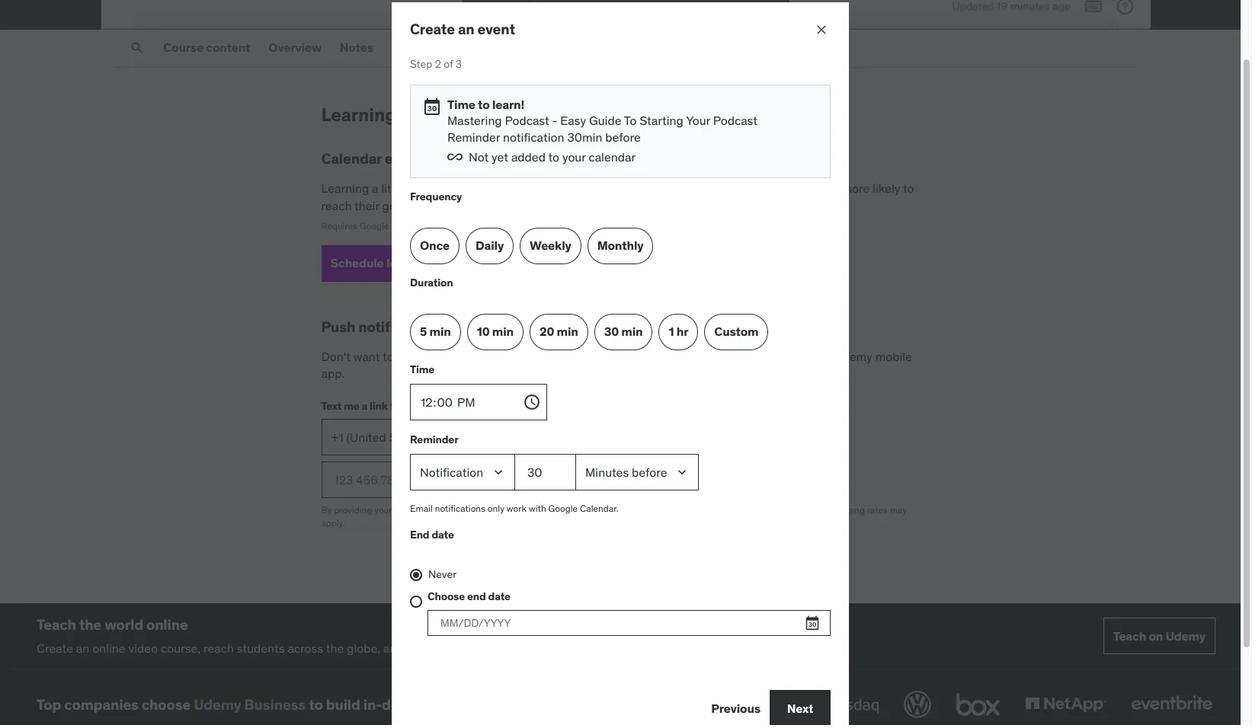 Task type: vqa. For each thing, say whether or not it's contained in the screenshot.
Apple
yes



Task type: describe. For each thing, give the bounding box(es) containing it.
a left one-
[[542, 505, 547, 516]]

shows
[[563, 181, 598, 196]]

box image
[[953, 688, 1004, 722]]

choose end date
[[428, 590, 511, 603]]

phone
[[394, 505, 420, 516]]

only
[[488, 503, 505, 514]]

1 hr
[[669, 324, 689, 339]]

notifications for email notifications only work with google calendar.
[[435, 503, 485, 514]]

learning inside button
[[386, 255, 433, 271]]

teach for the
[[37, 616, 76, 634]]

across
[[288, 641, 323, 656]]

email notifications only work with google calendar.
[[410, 503, 619, 514]]

create an event
[[410, 20, 515, 38]]

automated
[[588, 505, 633, 516]]

little
[[381, 181, 406, 196]]

on
[[1149, 629, 1163, 644]]

min for 10 min
[[492, 324, 514, 339]]

1 podcast from the left
[[505, 113, 549, 128]]

never
[[428, 568, 457, 581]]

reminder
[[599, 349, 647, 364]]

to right agree
[[500, 505, 508, 516]]

udemy business link
[[194, 696, 306, 714]]

schedule learning time
[[330, 255, 461, 271]]

small image inside schedule learning time button
[[464, 256, 480, 271]]

set inside learning a little each day adds up. research shows that students who make learning a habit are more likely to reach their goals. set time aside to learn and get reminders using your learning scheduler. requires google calendar, apple calendar, or outlook
[[417, 198, 436, 213]]

blocks?
[[476, 349, 517, 364]]

time for time
[[410, 363, 435, 377]]

schedule
[[397, 349, 446, 364]]

hr
[[677, 324, 689, 339]]

receive
[[510, 505, 540, 516]]

frequency
[[410, 190, 462, 204]]

0 vertical spatial small image
[[447, 149, 463, 164]]

push
[[321, 318, 355, 336]]

yet
[[492, 149, 508, 164]]

eventbrite image
[[1128, 688, 1216, 722]]

learning inside don't want to schedule time blocks? set a learning reminder to get push notifications from the udemy mobile app.
[[551, 349, 596, 364]]

time for time to learn! mastering podcast -  easy guide to starting your podcast reminder notification 30min before
[[447, 97, 475, 112]]

to left build
[[309, 696, 323, 714]]

123 456 7890 text field
[[321, 462, 474, 499]]

choose
[[142, 696, 191, 714]]

their
[[354, 198, 379, 213]]

30
[[604, 324, 619, 339]]

a right message
[[711, 505, 716, 516]]

time inside learning a little each day adds up. research shows that students who make learning a habit are more likely to reach their goals. set time aside to learn and get reminders using your learning scheduler. requires google calendar, apple calendar, or outlook
[[439, 198, 463, 213]]

Time time field
[[410, 384, 541, 421]]

10
[[477, 324, 490, 339]]

once
[[420, 238, 450, 253]]

0 horizontal spatial reminders
[[400, 103, 488, 126]]

students for each
[[625, 181, 673, 196]]

2 podcast from the left
[[713, 113, 758, 128]]

research
[[509, 181, 560, 196]]

1 vertical spatial udemy
[[1166, 629, 1206, 644]]

by providing your phone number, you agree to receive a one-time automated text message with a link to get app. standard messaging rates may apply.
[[321, 505, 907, 529]]

1 calendar, from the left
[[391, 220, 430, 232]]

learning reminders
[[321, 103, 488, 126]]

reach inside teach the world online create an online video course, reach students across the globe, and earn money
[[203, 641, 234, 656]]

step
[[410, 57, 432, 71]]

by
[[321, 505, 332, 516]]

number,
[[422, 505, 455, 516]]

to left standard
[[735, 505, 743, 516]]

one-
[[549, 505, 568, 516]]

mastering
[[447, 113, 502, 128]]

the left app on the left bottom of page
[[454, 400, 470, 413]]

reminders inside learning a little each day adds up. research shows that students who make learning a habit are more likely to reach their goals. set time aside to learn and get reminders using your learning scheduler. requires google calendar, apple calendar, or outlook
[[587, 198, 642, 213]]

and inside learning a little each day adds up. research shows that students who make learning a habit are more likely to reach their goals. set time aside to learn and get reminders using your learning scheduler. requires google calendar, apple calendar, or outlook
[[542, 198, 563, 213]]

not
[[469, 149, 489, 164]]

learning for learning a little each day adds up. research shows that students who make learning a habit are more likely to reach their goals. set time aside to learn and get reminders using your learning scheduler. requires google calendar, apple calendar, or outlook
[[321, 181, 369, 196]]

don't
[[321, 349, 351, 364]]

up.
[[489, 181, 506, 196]]

send
[[490, 472, 520, 487]]

learning a little each day adds up. research shows that students who make learning a habit are more likely to reach their goals. set time aside to learn and get reminders using your learning scheduler. requires google calendar, apple calendar, or outlook
[[321, 181, 914, 232]]

agree
[[474, 505, 498, 516]]

calendar
[[589, 149, 636, 164]]

monthly
[[597, 238, 644, 253]]

app. inside don't want to schedule time blocks? set a learning reminder to get push notifications from the udemy mobile app.
[[321, 366, 345, 381]]

video player region
[[0, 0, 1252, 29]]

an inside teach the world online create an online video course, reach students across the globe, and earn money
[[76, 641, 89, 656]]

using
[[645, 198, 674, 213]]

custom
[[714, 324, 759, 339]]

teach the world online create an online video course, reach students across the globe, and earn money
[[37, 616, 470, 656]]

0 horizontal spatial date
[[432, 528, 454, 542]]

globe,
[[347, 641, 380, 656]]

2 calendar, from the left
[[458, 220, 496, 232]]

to right likely
[[903, 181, 914, 196]]

text
[[321, 400, 342, 413]]

more
[[842, 181, 870, 196]]

notifications inside don't want to schedule time blocks? set a learning reminder to get push notifications from the udemy mobile app.
[[715, 349, 782, 364]]

that
[[600, 181, 622, 196]]

day
[[438, 181, 457, 196]]

likely
[[873, 181, 901, 196]]

goals.
[[382, 198, 414, 213]]

time to learn! mastering podcast -  easy guide to starting your podcast reminder notification 30min before
[[447, 97, 758, 145]]

1 vertical spatial reminder
[[410, 433, 458, 447]]

push
[[685, 349, 712, 364]]

habit
[[791, 181, 819, 196]]

volkswagen image
[[901, 688, 935, 722]]

teach for on
[[1113, 629, 1147, 644]]

me
[[344, 400, 359, 413]]

time inside 'by providing your phone number, you agree to receive a one-time automated text message with a link to get app. standard messaging rates may apply.'
[[568, 505, 586, 516]]

notification
[[503, 130, 564, 145]]

send button
[[474, 462, 535, 499]]

scheduler.
[[750, 198, 806, 213]]

set inside don't want to schedule time blocks? set a learning reminder to get push notifications from the udemy mobile app.
[[520, 349, 539, 364]]

announcements button
[[389, 29, 488, 66]]

mobile
[[876, 349, 912, 364]]

text me a link to download the app
[[321, 400, 491, 413]]

schedule
[[330, 255, 384, 271]]

medium image
[[423, 97, 441, 116]]

weekly
[[530, 238, 571, 253]]

guide
[[589, 113, 622, 128]]

get inside 'by providing your phone number, you agree to receive a one-time automated text message with a link to get app. standard messaging rates may apply.'
[[745, 505, 759, 516]]

0 horizontal spatial online
[[92, 641, 125, 656]]

email
[[410, 503, 433, 514]]

next button
[[770, 691, 831, 726]]

want
[[354, 349, 380, 364]]

work
[[507, 503, 527, 514]]

30 min
[[604, 324, 643, 339]]



Task type: locate. For each thing, give the bounding box(es) containing it.
small image
[[447, 149, 463, 164], [464, 256, 480, 271]]

calendar,
[[391, 220, 430, 232], [458, 220, 496, 232]]

announcements
[[392, 40, 485, 55]]

a right me
[[362, 400, 367, 413]]

0 vertical spatial and
[[542, 198, 563, 213]]

your inside learning a little each day adds up. research shows that students who make learning a habit are more likely to reach their goals. set time aside to learn and get reminders using your learning scheduler. requires google calendar, apple calendar, or outlook
[[677, 198, 700, 213]]

1 horizontal spatial small image
[[464, 256, 480, 271]]

1 vertical spatial create
[[37, 641, 73, 656]]

1 vertical spatial notifications
[[715, 349, 782, 364]]

or
[[498, 220, 507, 232]]

2 min from the left
[[492, 324, 514, 339]]

1 vertical spatial reminders
[[587, 198, 642, 213]]

time inside time to learn! mastering podcast -  easy guide to starting your podcast reminder notification 30min before
[[447, 97, 475, 112]]

online
[[146, 616, 188, 634], [92, 641, 125, 656]]

udemy inside don't want to schedule time blocks? set a learning reminder to get push notifications from the udemy mobile app.
[[834, 349, 873, 364]]

time up download
[[410, 363, 435, 377]]

set right blocks?
[[520, 349, 539, 364]]

time
[[447, 97, 475, 112], [410, 363, 435, 377]]

learning up their at the top left of the page
[[321, 181, 369, 196]]

google inside the create an event dialog
[[548, 503, 578, 514]]

app. down don't
[[321, 366, 345, 381]]

duration
[[410, 276, 453, 290]]

starting
[[640, 113, 684, 128]]

0 vertical spatial reminders
[[400, 103, 488, 126]]

your inside the create an event dialog
[[562, 149, 586, 164]]

udemy left mobile
[[834, 349, 873, 364]]

adds
[[460, 181, 487, 196]]

0 vertical spatial notifications
[[358, 318, 444, 336]]

top
[[37, 696, 61, 714]]

min for 30 min
[[621, 324, 643, 339]]

notes button
[[337, 29, 376, 66]]

0 vertical spatial get
[[565, 198, 584, 213]]

your down "who"
[[677, 198, 700, 213]]

2 learning from the top
[[321, 181, 369, 196]]

0 horizontal spatial teach
[[37, 616, 76, 634]]

0 vertical spatial time
[[447, 97, 475, 112]]

3 min from the left
[[557, 324, 578, 339]]

not yet added to your calendar
[[469, 149, 636, 164]]

0 horizontal spatial get
[[565, 198, 584, 213]]

0 vertical spatial create
[[410, 20, 455, 38]]

aside
[[466, 198, 495, 213]]

app. inside 'by providing your phone number, you agree to receive a one-time automated text message with a link to get app. standard messaging rates may apply.'
[[761, 505, 779, 516]]

time inside don't want to schedule time blocks? set a learning reminder to get push notifications from the udemy mobile app.
[[449, 349, 473, 364]]

your
[[686, 113, 710, 128]]

reach
[[321, 198, 352, 213], [203, 641, 234, 656]]

1 vertical spatial google
[[548, 503, 578, 514]]

1 horizontal spatial set
[[520, 349, 539, 364]]

udemy right on on the right
[[1166, 629, 1206, 644]]

rates
[[867, 505, 888, 516]]

0 horizontal spatial students
[[237, 641, 285, 656]]

get inside learning a little each day adds up. research shows that students who make learning a habit are more likely to reach their goals. set time aside to learn and get reminders using your learning scheduler. requires google calendar, apple calendar, or outlook
[[565, 198, 584, 213]]

reminder down download
[[410, 433, 458, 447]]

course
[[163, 40, 203, 55]]

reach up requires
[[321, 198, 352, 213]]

1 vertical spatial set
[[520, 349, 539, 364]]

1 horizontal spatial get
[[664, 349, 682, 364]]

0 vertical spatial learning
[[321, 103, 396, 126]]

time down 5 min
[[449, 349, 473, 364]]

to right reminder
[[650, 349, 661, 364]]

to inside time to learn! mastering podcast -  easy guide to starting your podcast reminder notification 30min before
[[478, 97, 490, 112]]

0 vertical spatial set
[[417, 198, 436, 213]]

notifications inside the create an event dialog
[[435, 503, 485, 514]]

create up announcements
[[410, 20, 455, 38]]

create up "top"
[[37, 641, 73, 656]]

1 horizontal spatial udemy
[[834, 349, 873, 364]]

get down 1
[[664, 349, 682, 364]]

search image
[[130, 40, 145, 55]]

learning
[[734, 181, 779, 196], [703, 198, 748, 213], [386, 255, 433, 271], [551, 349, 596, 364]]

1 vertical spatial an
[[76, 641, 89, 656]]

the inside don't want to schedule time blocks? set a learning reminder to get push notifications from the udemy mobile app.
[[813, 349, 831, 364]]

0 horizontal spatial udemy
[[194, 696, 241, 714]]

learning inside learning a little each day adds up. research shows that students who make learning a habit are more likely to reach their goals. set time aside to learn and get reminders using your learning scheduler. requires google calendar, apple calendar, or outlook
[[321, 181, 369, 196]]

with inside 'by providing your phone number, you agree to receive a one-time automated text message with a link to get app. standard messaging rates may apply.'
[[692, 505, 709, 516]]

and
[[542, 198, 563, 213], [383, 641, 404, 656]]

2 vertical spatial notifications
[[435, 503, 485, 514]]

1 horizontal spatial reminders
[[587, 198, 642, 213]]

1 vertical spatial and
[[383, 641, 404, 656]]

a down 20
[[542, 349, 548, 364]]

overview
[[269, 40, 322, 55]]

-
[[552, 113, 557, 128]]

Choose end date text field
[[428, 611, 831, 637]]

get inside don't want to schedule time blocks? set a learning reminder to get push notifications from the udemy mobile app.
[[664, 349, 682, 364]]

1 horizontal spatial with
[[692, 505, 709, 516]]

1 vertical spatial date
[[488, 590, 511, 603]]

online up course, at the left bottom of the page
[[146, 616, 188, 634]]

to down the up.
[[498, 198, 509, 213]]

teach inside teach the world online create an online video course, reach students across the globe, and earn money
[[37, 616, 76, 634]]

2 horizontal spatial get
[[745, 505, 759, 516]]

an left event at the top
[[458, 20, 474, 38]]

teach left on on the right
[[1113, 629, 1147, 644]]

calendar.
[[580, 503, 619, 514]]

google
[[360, 220, 389, 232], [548, 503, 578, 514]]

get down shows
[[565, 198, 584, 213]]

podcast
[[505, 113, 549, 128], [713, 113, 758, 128]]

1 vertical spatial students
[[237, 641, 285, 656]]

who
[[676, 181, 699, 196]]

min for 5 min
[[430, 324, 451, 339]]

2
[[435, 57, 441, 71]]

notifications for push notifications
[[358, 318, 444, 336]]

end
[[467, 590, 486, 603]]

with right work on the left bottom
[[529, 503, 546, 514]]

students up "using" at the top right of page
[[625, 181, 673, 196]]

business
[[244, 696, 306, 714]]

1 vertical spatial get
[[664, 349, 682, 364]]

an
[[458, 20, 474, 38], [76, 641, 89, 656]]

overview button
[[266, 29, 325, 66]]

to right 'added' at left top
[[548, 149, 560, 164]]

a up the scheduler.
[[781, 181, 788, 196]]

students inside learning a little each day adds up. research shows that students who make learning a habit are more likely to reach their goals. set time aside to learn and get reminders using your learning scheduler. requires google calendar, apple calendar, or outlook
[[625, 181, 673, 196]]

1 vertical spatial link
[[718, 505, 733, 516]]

time down day
[[439, 198, 463, 213]]

reminder inside time to learn! mastering podcast -  easy guide to starting your podcast reminder notification 30min before
[[447, 130, 500, 145]]

0 horizontal spatial and
[[383, 641, 404, 656]]

app. left standard
[[761, 505, 779, 516]]

None number field
[[515, 454, 576, 491]]

and down research
[[542, 198, 563, 213]]

2 horizontal spatial your
[[677, 198, 700, 213]]

reach right course, at the left bottom of the page
[[203, 641, 234, 656]]

1 horizontal spatial app.
[[761, 505, 779, 516]]

an up companies at the bottom
[[76, 641, 89, 656]]

outlook
[[509, 220, 541, 232]]

the left globe,
[[326, 641, 344, 656]]

time down once
[[436, 255, 461, 271]]

1 horizontal spatial an
[[458, 20, 474, 38]]

0 vertical spatial app.
[[321, 366, 345, 381]]

providing
[[334, 505, 372, 516]]

course,
[[161, 641, 201, 656]]

to left download
[[390, 400, 400, 413]]

0 vertical spatial udemy
[[834, 349, 873, 364]]

0 horizontal spatial your
[[374, 505, 392, 516]]

learning down make
[[703, 198, 748, 213]]

1 vertical spatial your
[[677, 198, 700, 213]]

1 min from the left
[[430, 324, 451, 339]]

2 vertical spatial your
[[374, 505, 392, 516]]

0 horizontal spatial create
[[37, 641, 73, 656]]

companies
[[64, 696, 139, 714]]

to
[[624, 113, 637, 128]]

2 horizontal spatial udemy
[[1166, 629, 1206, 644]]

time left automated on the bottom
[[568, 505, 586, 516]]

nasdaq image
[[795, 688, 883, 722]]

build
[[326, 696, 360, 714]]

0 vertical spatial google
[[360, 220, 389, 232]]

1 horizontal spatial online
[[146, 616, 188, 634]]

course content
[[163, 40, 250, 55]]

link inside 'by providing your phone number, you agree to receive a one-time automated text message with a link to get app. standard messaging rates may apply.'
[[718, 505, 733, 516]]

1 horizontal spatial google
[[548, 503, 578, 514]]

1 horizontal spatial teach
[[1113, 629, 1147, 644]]

your down 30min in the left of the page
[[562, 149, 586, 164]]

2 vertical spatial udemy
[[194, 696, 241, 714]]

schedule learning time button
[[321, 245, 489, 282]]

reminder
[[447, 130, 500, 145], [410, 433, 458, 447]]

daily
[[476, 238, 504, 253]]

reminders down of
[[400, 103, 488, 126]]

to up mastering at the top left of the page
[[478, 97, 490, 112]]

a inside don't want to schedule time blocks? set a learning reminder to get push notifications from the udemy mobile app.
[[542, 349, 548, 364]]

your inside 'by providing your phone number, you agree to receive a one-time automated text message with a link to get app. standard messaging rates may apply.'
[[374, 505, 392, 516]]

apple
[[432, 220, 456, 232]]

your
[[562, 149, 586, 164], [677, 198, 700, 213], [374, 505, 392, 516]]

learning down 20 min
[[551, 349, 596, 364]]

teach
[[37, 616, 76, 634], [1113, 629, 1147, 644]]

with right message
[[692, 505, 709, 516]]

close modal image
[[814, 22, 829, 37]]

learning for learning reminders
[[321, 103, 396, 126]]

create inside dialog
[[410, 20, 455, 38]]

1 horizontal spatial calendar,
[[458, 220, 496, 232]]

0 horizontal spatial google
[[360, 220, 389, 232]]

min for 20 min
[[557, 324, 578, 339]]

0 vertical spatial date
[[432, 528, 454, 542]]

1
[[669, 324, 674, 339]]

the left world at the bottom of the page
[[79, 616, 102, 634]]

1 horizontal spatial and
[[542, 198, 563, 213]]

learning up duration
[[386, 255, 433, 271]]

udemy right choose
[[194, 696, 241, 714]]

teach on udemy link
[[1103, 618, 1216, 655]]

0 vertical spatial reach
[[321, 198, 352, 213]]

students for online
[[237, 641, 285, 656]]

20
[[540, 324, 554, 339]]

video
[[128, 641, 158, 656]]

the right from
[[813, 349, 831, 364]]

0 vertical spatial link
[[370, 400, 388, 413]]

1 horizontal spatial date
[[488, 590, 511, 603]]

small image down daily
[[464, 256, 480, 271]]

an inside dialog
[[458, 20, 474, 38]]

and left earn on the left of the page
[[383, 641, 404, 656]]

teach on udemy
[[1113, 629, 1206, 644]]

min right 30
[[621, 324, 643, 339]]

0 vertical spatial an
[[458, 20, 474, 38]]

1 vertical spatial small image
[[464, 256, 480, 271]]

podcast up the notification
[[505, 113, 549, 128]]

reminders
[[400, 103, 488, 126], [587, 198, 642, 213]]

set down each
[[417, 198, 436, 213]]

learning up calendar
[[321, 103, 396, 126]]

money
[[434, 641, 470, 656]]

1 horizontal spatial link
[[718, 505, 733, 516]]

time inside button
[[436, 255, 461, 271]]

calendar, down goals.
[[391, 220, 430, 232]]

career
[[441, 696, 483, 714]]

standard
[[781, 505, 818, 516]]

1 vertical spatial app.
[[761, 505, 779, 516]]

netapp image
[[1022, 688, 1110, 722]]

online down world at the bottom of the page
[[92, 641, 125, 656]]

0 horizontal spatial set
[[417, 198, 436, 213]]

1 vertical spatial reach
[[203, 641, 234, 656]]

a left the little
[[372, 181, 379, 196]]

0 horizontal spatial an
[[76, 641, 89, 656]]

added
[[511, 149, 546, 164]]

notifications up the schedule
[[358, 318, 444, 336]]

link right me
[[370, 400, 388, 413]]

students inside teach the world online create an online video course, reach students across the globe, and earn money
[[237, 641, 285, 656]]

2 vertical spatial get
[[745, 505, 759, 516]]

min right 10
[[492, 324, 514, 339]]

world
[[105, 616, 143, 634]]

of
[[444, 57, 453, 71]]

0 vertical spatial online
[[146, 616, 188, 634]]

learn!
[[492, 97, 525, 112]]

1 horizontal spatial students
[[625, 181, 673, 196]]

min right 20
[[557, 324, 578, 339]]

teach inside teach on udemy link
[[1113, 629, 1147, 644]]

1 vertical spatial learning
[[321, 181, 369, 196]]

1 vertical spatial online
[[92, 641, 125, 656]]

1 vertical spatial time
[[410, 363, 435, 377]]

reach inside learning a little each day adds up. research shows that students who make learning a habit are more likely to reach their goals. set time aside to learn and get reminders using your learning scheduler. requires google calendar, apple calendar, or outlook
[[321, 198, 352, 213]]

time
[[439, 198, 463, 213], [436, 255, 461, 271], [449, 349, 473, 364], [568, 505, 586, 516]]

link right message
[[718, 505, 733, 516]]

small image left not
[[447, 149, 463, 164]]

0 horizontal spatial small image
[[447, 149, 463, 164]]

from
[[785, 349, 811, 364]]

set
[[417, 198, 436, 213], [520, 349, 539, 364]]

teach left world at the bottom of the page
[[37, 616, 76, 634]]

get
[[565, 198, 584, 213], [664, 349, 682, 364], [745, 505, 759, 516]]

0 horizontal spatial reach
[[203, 641, 234, 656]]

calendar, down aside
[[458, 220, 496, 232]]

create inside teach the world online create an online video course, reach students across the globe, and earn money
[[37, 641, 73, 656]]

app.
[[321, 366, 345, 381], [761, 505, 779, 516]]

notifications down custom
[[715, 349, 782, 364]]

students left across
[[237, 641, 285, 656]]

none number field inside the create an event dialog
[[515, 454, 576, 491]]

your left phone
[[374, 505, 392, 516]]

0 horizontal spatial app.
[[321, 366, 345, 381]]

app
[[472, 400, 491, 413]]

and inside teach the world online create an online video course, reach students across the globe, and earn money
[[383, 641, 404, 656]]

min right 5
[[430, 324, 451, 339]]

reminder down mastering at the top left of the page
[[447, 130, 500, 145]]

5
[[420, 324, 427, 339]]

1 horizontal spatial your
[[562, 149, 586, 164]]

get left standard
[[745, 505, 759, 516]]

choose
[[428, 590, 465, 603]]

0 vertical spatial students
[[625, 181, 673, 196]]

0 horizontal spatial calendar,
[[391, 220, 430, 232]]

1 horizontal spatial reach
[[321, 198, 352, 213]]

1 learning from the top
[[321, 103, 396, 126]]

0 horizontal spatial podcast
[[505, 113, 549, 128]]

0 horizontal spatial link
[[370, 400, 388, 413]]

push notifications
[[321, 318, 444, 336]]

google inside learning a little each day adds up. research shows that students who make learning a habit are more likely to reach their goals. set time aside to learn and get reminders using your learning scheduler. requires google calendar, apple calendar, or outlook
[[360, 220, 389, 232]]

create
[[410, 20, 455, 38], [37, 641, 73, 656]]

google down their at the top left of the page
[[360, 220, 389, 232]]

demand
[[382, 696, 437, 714]]

0 vertical spatial your
[[562, 149, 586, 164]]

calendar events
[[321, 150, 430, 168]]

4 min from the left
[[621, 324, 643, 339]]

0 vertical spatial reminder
[[447, 130, 500, 145]]

0 horizontal spatial time
[[410, 363, 435, 377]]

notifications left only
[[435, 503, 485, 514]]

podcast right your at the top
[[713, 113, 758, 128]]

0 horizontal spatial with
[[529, 503, 546, 514]]

reminders down that at the top left of page
[[587, 198, 642, 213]]

with inside the create an event dialog
[[529, 503, 546, 514]]

1 horizontal spatial time
[[447, 97, 475, 112]]

3
[[456, 57, 462, 71]]

content
[[206, 40, 250, 55]]

learning up the scheduler.
[[734, 181, 779, 196]]

messaging
[[821, 505, 865, 516]]

in-
[[363, 696, 382, 714]]

google left calendar.
[[548, 503, 578, 514]]

before
[[605, 130, 641, 145]]

1 horizontal spatial create
[[410, 20, 455, 38]]

apply.
[[321, 518, 345, 529]]

1 horizontal spatial podcast
[[713, 113, 758, 128]]

create an event dialog
[[392, 2, 849, 726]]

top companies choose udemy business to build in-demand career skills.
[[37, 696, 525, 714]]

time up mastering at the top left of the page
[[447, 97, 475, 112]]

to right want
[[383, 349, 394, 364]]



